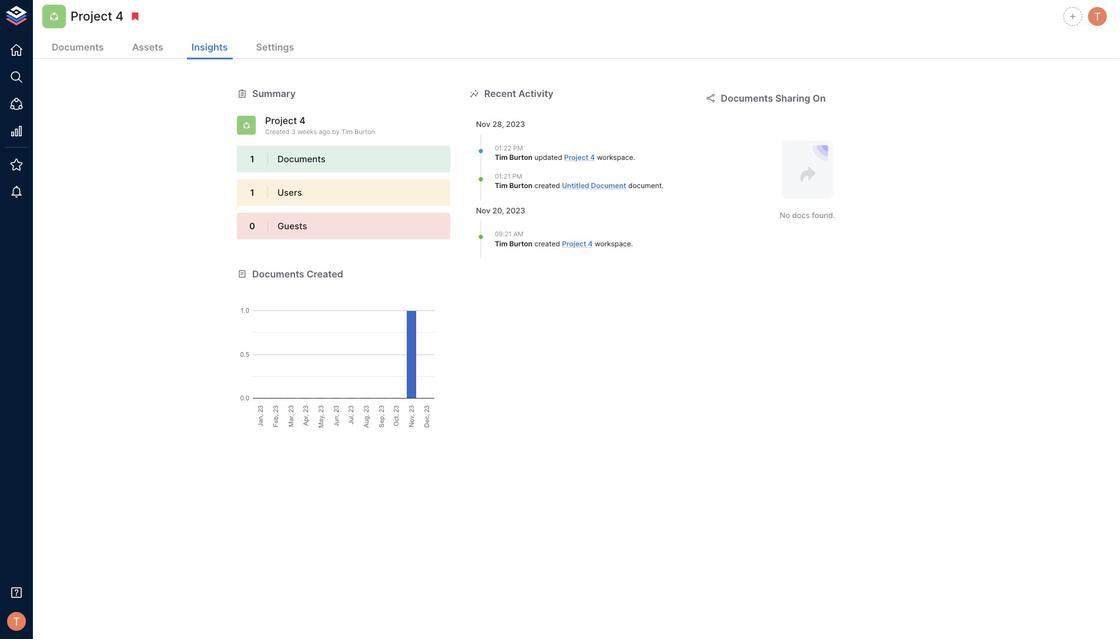 Task type: vqa. For each thing, say whether or not it's contained in the screenshot.
Change Workspace Icon Color on the left
no



Task type: locate. For each thing, give the bounding box(es) containing it.
1 vertical spatial pm
[[512, 172, 522, 180]]

1 nov from the top
[[476, 120, 491, 129]]

. inside 09:21 am tim burton created project 4 workspace .
[[631, 239, 633, 248]]

2 vertical spatial .
[[631, 239, 633, 248]]

updated
[[535, 153, 562, 162]]

2023 right 20,
[[506, 206, 525, 215]]

1 vertical spatial .
[[662, 181, 664, 190]]

recent
[[484, 88, 516, 99]]

0 vertical spatial pm
[[513, 144, 523, 152]]

no
[[780, 210, 790, 220]]

burton right by
[[355, 127, 375, 136]]

2 created from the top
[[535, 239, 560, 248]]

1 vertical spatial created
[[307, 268, 343, 280]]

on
[[813, 92, 826, 104]]

nov
[[476, 120, 491, 129], [476, 206, 491, 215]]

1 horizontal spatial .
[[633, 153, 635, 162]]

0 vertical spatial .
[[633, 153, 635, 162]]

t for the bottom t button
[[13, 615, 20, 628]]

tim down 09:21
[[495, 239, 508, 248]]

01:21
[[495, 172, 511, 180]]

. inside 01:22 pm tim burton updated project 4 workspace .
[[633, 153, 635, 162]]

documents inside documents link
[[52, 41, 104, 53]]

burton for 01:22 pm tim burton updated project 4 workspace .
[[509, 153, 533, 162]]

project down untitled
[[562, 239, 586, 248]]

nov left 20,
[[476, 206, 491, 215]]

0 vertical spatial t
[[1094, 10, 1101, 23]]

tim
[[341, 127, 353, 136], [495, 153, 508, 162], [495, 181, 508, 190], [495, 239, 508, 248]]

activity
[[519, 88, 554, 99]]

project inside 09:21 am tim burton created project 4 workspace .
[[562, 239, 586, 248]]

burton for 09:21 am tim burton created project 4 workspace .
[[509, 239, 533, 248]]

0 horizontal spatial t button
[[4, 609, 29, 634]]

4 inside 01:22 pm tim burton updated project 4 workspace .
[[590, 153, 595, 162]]

am
[[514, 230, 524, 238]]

t
[[1094, 10, 1101, 23], [13, 615, 20, 628]]

pm right 01:21 on the left top of the page
[[512, 172, 522, 180]]

1 vertical spatial nov
[[476, 206, 491, 215]]

. inside 01:21 pm tim burton created untitled document document .
[[662, 181, 664, 190]]

assets link
[[127, 36, 168, 59]]

documents left sharing on the top right of the page
[[721, 92, 773, 104]]

0 horizontal spatial created
[[265, 127, 290, 136]]

created
[[535, 181, 560, 190], [535, 239, 560, 248]]

0 vertical spatial workspace
[[597, 153, 633, 162]]

2023 right 28,
[[506, 120, 525, 129]]

project 4 link down untitled
[[562, 239, 593, 248]]

0 vertical spatial project 4 link
[[564, 153, 595, 162]]

created for project
[[535, 239, 560, 248]]

tim inside 01:21 pm tim burton created untitled document document .
[[495, 181, 508, 190]]

users
[[278, 187, 302, 198]]

burton down am
[[509, 239, 533, 248]]

0 vertical spatial created
[[535, 181, 560, 190]]

pm for updated
[[513, 144, 523, 152]]

1 1 from the top
[[250, 154, 254, 165]]

1 vertical spatial 1
[[250, 187, 254, 198]]

1 vertical spatial workspace
[[595, 239, 631, 248]]

assets
[[132, 41, 163, 53]]

1 vertical spatial t
[[13, 615, 20, 628]]

0 horizontal spatial .
[[631, 239, 633, 248]]

1 created from the top
[[535, 181, 560, 190]]

created
[[265, 127, 290, 136], [307, 268, 343, 280]]

tim right by
[[341, 127, 353, 136]]

1 horizontal spatial t button
[[1087, 5, 1109, 28]]

2023 for nov 28, 2023
[[506, 120, 525, 129]]

2 1 from the top
[[250, 187, 254, 198]]

1 horizontal spatial t
[[1094, 10, 1101, 23]]

workspace inside 01:22 pm tim burton updated project 4 workspace .
[[597, 153, 633, 162]]

pm inside 01:21 pm tim burton created untitled document document .
[[512, 172, 522, 180]]

burton inside 01:21 pm tim burton created untitled document document .
[[509, 181, 533, 190]]

tim inside 01:22 pm tim burton updated project 4 workspace .
[[495, 153, 508, 162]]

project inside project 4 created 3 weeks ago by tim burton
[[265, 115, 297, 127]]

documents for documents sharing on
[[721, 92, 773, 104]]

no docs found.
[[780, 210, 835, 220]]

pm inside 01:22 pm tim burton updated project 4 workspace .
[[513, 144, 523, 152]]

1 2023 from the top
[[506, 120, 525, 129]]

t button
[[1087, 5, 1109, 28], [4, 609, 29, 634]]

28,
[[493, 120, 504, 129]]

untitled document link
[[562, 181, 626, 190]]

burton inside 09:21 am tim burton created project 4 workspace .
[[509, 239, 533, 248]]

untitled
[[562, 181, 589, 190]]

0 vertical spatial 1
[[250, 154, 254, 165]]

workspace
[[597, 153, 633, 162], [595, 239, 631, 248]]

2 2023 from the top
[[506, 206, 525, 215]]

2 horizontal spatial .
[[662, 181, 664, 190]]

project 4 link up 01:21 pm tim burton created untitled document document .
[[564, 153, 595, 162]]

insights
[[192, 41, 228, 53]]

pm right 01:22
[[513, 144, 523, 152]]

2023 for nov 20, 2023
[[506, 206, 525, 215]]

burton down 01:22
[[509, 153, 533, 162]]

sharing
[[776, 92, 811, 104]]

01:22
[[495, 144, 512, 152]]

4 left remove bookmark image
[[116, 9, 124, 24]]

remove bookmark image
[[130, 11, 141, 22]]

0 vertical spatial t button
[[1087, 5, 1109, 28]]

documents down guests
[[252, 268, 304, 280]]

1 vertical spatial created
[[535, 239, 560, 248]]

documents down project 4
[[52, 41, 104, 53]]

4
[[116, 9, 124, 24], [300, 115, 306, 127], [590, 153, 595, 162], [588, 239, 593, 248]]

4 inside project 4 created 3 weeks ago by tim burton
[[300, 115, 306, 127]]

project 4 link
[[564, 153, 595, 162], [562, 239, 593, 248]]

4 up weeks
[[300, 115, 306, 127]]

project up 3
[[265, 115, 297, 127]]

documents
[[52, 41, 104, 53], [721, 92, 773, 104], [278, 154, 326, 165], [252, 268, 304, 280]]

created inside 09:21 am tim burton created project 4 workspace .
[[535, 239, 560, 248]]

tim for 01:21 pm tim burton created untitled document document .
[[495, 181, 508, 190]]

nov 28, 2023
[[476, 120, 525, 129]]

created left 3
[[265, 127, 290, 136]]

4 up 01:21 pm tim burton created untitled document document .
[[590, 153, 595, 162]]

. for 09:21 am tim burton created project 4 workspace .
[[631, 239, 633, 248]]

tim inside 09:21 am tim burton created project 4 workspace .
[[495, 239, 508, 248]]

burton
[[355, 127, 375, 136], [509, 153, 533, 162], [509, 181, 533, 190], [509, 239, 533, 248]]

tim for 09:21 am tim burton created project 4 workspace .
[[495, 239, 508, 248]]

tim down 01:21 on the left top of the page
[[495, 181, 508, 190]]

ago
[[319, 127, 330, 136]]

workspace up the "document"
[[597, 153, 633, 162]]

2023
[[506, 120, 525, 129], [506, 206, 525, 215]]

.
[[633, 153, 635, 162], [662, 181, 664, 190], [631, 239, 633, 248]]

documents sharing on
[[721, 92, 826, 104]]

0 vertical spatial nov
[[476, 120, 491, 129]]

workspace down the "document"
[[595, 239, 631, 248]]

01:21 pm tim burton created untitled document document .
[[495, 172, 664, 190]]

created inside 01:21 pm tim burton created untitled document document .
[[535, 181, 560, 190]]

burton down 01:21 on the left top of the page
[[509, 181, 533, 190]]

1
[[250, 154, 254, 165], [250, 187, 254, 198]]

pm
[[513, 144, 523, 152], [512, 172, 522, 180]]

created down guests
[[307, 268, 343, 280]]

0 horizontal spatial t
[[13, 615, 20, 628]]

insights link
[[187, 36, 233, 59]]

1 vertical spatial project 4 link
[[562, 239, 593, 248]]

project up 01:21 pm tim burton created untitled document document .
[[564, 153, 589, 162]]

nov left 28,
[[476, 120, 491, 129]]

workspace inside 09:21 am tim burton created project 4 workspace .
[[595, 239, 631, 248]]

found.
[[812, 210, 835, 220]]

4 down untitled document link
[[588, 239, 593, 248]]

documents for documents created
[[252, 268, 304, 280]]

1 vertical spatial 2023
[[506, 206, 525, 215]]

docs
[[792, 210, 810, 220]]

burton inside project 4 created 3 weeks ago by tim burton
[[355, 127, 375, 136]]

1 vertical spatial t button
[[4, 609, 29, 634]]

2 nov from the top
[[476, 206, 491, 215]]

burton inside 01:22 pm tim burton updated project 4 workspace .
[[509, 153, 533, 162]]

project
[[71, 9, 112, 24], [265, 115, 297, 127], [564, 153, 589, 162], [562, 239, 586, 248]]

tim down 01:22
[[495, 153, 508, 162]]

0 vertical spatial created
[[265, 127, 290, 136]]

0 vertical spatial 2023
[[506, 120, 525, 129]]



Task type: describe. For each thing, give the bounding box(es) containing it.
a chart. image
[[237, 281, 450, 428]]

t for t button to the top
[[1094, 10, 1101, 23]]

3
[[292, 127, 296, 136]]

1 for users
[[250, 187, 254, 198]]

nov 20, 2023
[[476, 206, 525, 215]]

summary
[[252, 88, 296, 99]]

documents created
[[252, 268, 343, 280]]

01:22 pm tim burton updated project 4 workspace .
[[495, 144, 635, 162]]

a chart. element
[[237, 281, 450, 428]]

documents for documents link
[[52, 41, 104, 53]]

workspace for created
[[595, 239, 631, 248]]

workspace for updated
[[597, 153, 633, 162]]

project 4 link for created
[[562, 239, 593, 248]]

09:21 am tim burton created project 4 workspace .
[[495, 230, 633, 248]]

created inside project 4 created 3 weeks ago by tim burton
[[265, 127, 290, 136]]

burton for 01:21 pm tim burton created untitled document document .
[[509, 181, 533, 190]]

nov for nov 20, 2023
[[476, 206, 491, 215]]

project 4
[[71, 9, 124, 24]]

document
[[591, 181, 626, 190]]

documents link
[[47, 36, 109, 59]]

0
[[249, 221, 255, 232]]

tim for 01:22 pm tim burton updated project 4 workspace .
[[495, 153, 508, 162]]

settings
[[256, 41, 294, 53]]

settings link
[[251, 36, 299, 59]]

. for 01:21 pm tim burton created untitled document document .
[[662, 181, 664, 190]]

09:21
[[495, 230, 512, 238]]

recent activity
[[484, 88, 554, 99]]

1 horizontal spatial created
[[307, 268, 343, 280]]

1 for documents
[[250, 154, 254, 165]]

project inside 01:22 pm tim burton updated project 4 workspace .
[[564, 153, 589, 162]]

documents down weeks
[[278, 154, 326, 165]]

document
[[628, 181, 662, 190]]

weeks
[[297, 127, 317, 136]]

by
[[332, 127, 340, 136]]

pm for created
[[512, 172, 522, 180]]

project 4 link for updated
[[564, 153, 595, 162]]

20,
[[493, 206, 504, 215]]

nov for nov 28, 2023
[[476, 120, 491, 129]]

4 inside 09:21 am tim burton created project 4 workspace .
[[588, 239, 593, 248]]

guests
[[278, 221, 307, 232]]

project 4 created 3 weeks ago by tim burton
[[265, 115, 375, 136]]

. for 01:22 pm tim burton updated project 4 workspace .
[[633, 153, 635, 162]]

created for untitled
[[535, 181, 560, 190]]

tim inside project 4 created 3 weeks ago by tim burton
[[341, 127, 353, 136]]

project up documents link
[[71, 9, 112, 24]]



